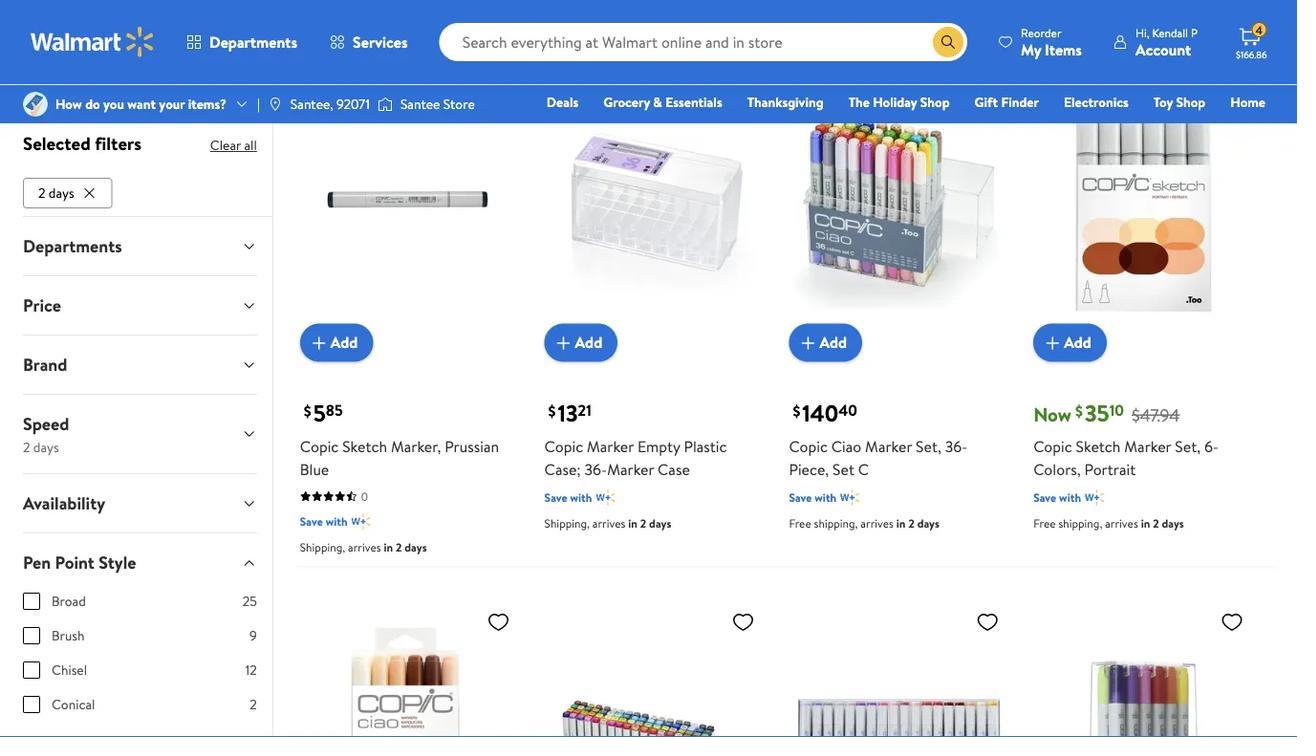 Task type: describe. For each thing, give the bounding box(es) containing it.
in down copic sketch marker, prussian blue
[[384, 539, 393, 555]]

departments inside tab
[[23, 234, 122, 258]]

walmart+
[[1209, 120, 1266, 138]]

copic sketch marker set, 6-colors, portrait image
[[1034, 52, 1252, 347]]

marker down empty
[[607, 458, 654, 479]]

finder
[[1002, 93, 1039, 111]]

13
[[558, 397, 578, 429]]

toy shop
[[1154, 93, 1206, 111]]

add for 13
[[575, 332, 603, 353]]

copic ciao marker set, 36-piece, set c image
[[789, 52, 1007, 347]]

2 inside '2 days' button
[[38, 183, 45, 202]]

the holiday shop
[[849, 93, 950, 111]]

store
[[443, 95, 475, 113]]

home fashion
[[977, 93, 1266, 138]]

empty
[[638, 435, 680, 457]]

availability tab
[[8, 474, 272, 532]]

save with for 13
[[545, 490, 592, 506]]

2 down copic marker empty plastic case; 36-marker case
[[641, 515, 647, 531]]

case;
[[545, 458, 581, 479]]

4 add from the left
[[1064, 332, 1092, 353]]

in down copic marker empty plastic case; 36-marker case
[[629, 515, 638, 531]]

set, inside the 'now $ 35 10 $47.94 copic sketch marker set, 6- colors, portrait'
[[1175, 435, 1201, 457]]

4 add button from the left
[[1034, 324, 1107, 362]]

add to favorites list, copic ciao marker set, 6-colors, portrait image
[[487, 610, 510, 633]]

1 shop from the left
[[921, 93, 950, 111]]

sketch inside copic sketch marker, prussian blue
[[343, 435, 387, 457]]

plastic
[[684, 435, 727, 457]]

thanksgiving link
[[739, 92, 833, 112]]

one
[[1119, 120, 1148, 138]]

12
[[246, 660, 257, 679]]

arrives down portrait in the bottom of the page
[[1106, 515, 1139, 531]]

case
[[658, 458, 690, 479]]

price tab
[[8, 276, 272, 334]]

now $ 35 10 $47.94 copic sketch marker set, 6- colors, portrait
[[1034, 397, 1219, 479]]

92071
[[337, 95, 370, 113]]

85
[[326, 400, 343, 421]]

marker inside "copic ciao marker set, 36- piece, set c"
[[865, 435, 912, 457]]

electronics link
[[1056, 92, 1138, 112]]

one debit
[[1119, 120, 1184, 138]]

hi, kendall p account
[[1136, 24, 1198, 60]]

pen point style button
[[8, 533, 272, 592]]

prussian
[[445, 435, 499, 457]]

home link
[[1222, 92, 1275, 112]]

save for $47.94
[[1034, 490, 1057, 506]]

availability button
[[8, 474, 272, 532]]

save with down blue
[[300, 513, 348, 530]]

2 inside speed 2 days
[[23, 437, 30, 456]]

add to favorites list, copic ciao artist marker set, 12-colors, basic image
[[1221, 610, 1244, 633]]

set
[[833, 458, 855, 479]]

services button
[[314, 19, 424, 65]]

deals
[[547, 93, 579, 111]]

set, inside "copic ciao marker set, 36- piece, set c"
[[916, 435, 942, 457]]

c
[[858, 458, 869, 479]]

add to favorites list, copic marker empty plastic case; 36-marker case image
[[732, 60, 755, 84]]

0 vertical spatial shipping,
[[545, 515, 590, 531]]

home
[[1231, 93, 1266, 111]]

departments tab
[[8, 217, 272, 275]]

Walmart Site-Wide search field
[[440, 23, 968, 61]]

reorder
[[1021, 24, 1062, 41]]

copic ciao marker set, 36- piece, set c
[[789, 435, 968, 479]]

want
[[127, 95, 156, 113]]

selected
[[23, 131, 91, 156]]

gift
[[975, 93, 998, 111]]

0 horizontal spatial shipping,
[[300, 539, 345, 555]]

copic inside the 'now $ 35 10 $47.94 copic sketch marker set, 6- colors, portrait'
[[1034, 435, 1073, 457]]

brand
[[23, 353, 67, 376]]

blue
[[300, 458, 329, 479]]

one debit link
[[1111, 119, 1193, 139]]

add for 5
[[331, 332, 358, 353]]

gift finder
[[975, 93, 1039, 111]]

clear all
[[210, 136, 257, 154]]

25
[[243, 592, 257, 610]]

piece,
[[789, 458, 829, 479]]

clear
[[210, 136, 241, 154]]

reorder my items
[[1021, 24, 1082, 60]]

2 days
[[38, 183, 74, 202]]

copic for 5
[[300, 435, 339, 457]]

how do you want your items?
[[55, 95, 227, 113]]

availability
[[23, 491, 105, 515]]

price button
[[8, 276, 272, 334]]

add button for 13
[[545, 324, 618, 362]]

broad
[[52, 592, 86, 610]]

140
[[803, 397, 839, 429]]

0 vertical spatial departments button
[[170, 19, 314, 65]]

deals link
[[538, 92, 587, 112]]

arrives down c
[[861, 515, 894, 531]]

now
[[1034, 401, 1072, 428]]

with down blue
[[326, 513, 348, 530]]

shipping, for 140
[[814, 515, 858, 531]]

$47.94
[[1132, 403, 1180, 427]]

copic sketch marker, prussian blue image
[[300, 52, 518, 347]]

40
[[839, 400, 858, 421]]

copic for 13
[[545, 435, 583, 457]]

gift finder link
[[966, 92, 1048, 112]]

21
[[578, 400, 592, 421]]

pen point style group
[[23, 592, 257, 729]]

your
[[159, 95, 185, 113]]

electronics
[[1064, 93, 1129, 111]]

add button for 5
[[300, 324, 373, 362]]

price
[[23, 293, 61, 317]]

$ for 5
[[304, 401, 311, 422]]

ciao
[[832, 435, 862, 457]]

arrives down copic marker empty plastic case; 36-marker case
[[593, 515, 626, 531]]

pen point style tab
[[8, 533, 272, 592]]

brush
[[52, 626, 85, 645]]

$ for 140
[[793, 401, 801, 422]]

grocery
[[604, 93, 650, 111]]

$ inside the 'now $ 35 10 $47.94 copic sketch marker set, 6- colors, portrait'
[[1076, 401, 1083, 422]]

add to cart image for 5
[[308, 331, 331, 354]]

0 vertical spatial departments
[[209, 32, 297, 53]]

copic ciao marker set, 6-colors, portrait image
[[300, 602, 518, 737]]

search icon image
[[941, 34, 956, 50]]

colors,
[[1034, 458, 1081, 479]]

in down "copic ciao marker set, 36- piece, set c"
[[897, 515, 906, 531]]

10
[[1110, 400, 1124, 421]]

applied filters section element
[[23, 131, 141, 156]]

debit
[[1151, 120, 1184, 138]]

you
[[103, 95, 124, 113]]

copic ciao artist marker set, 12-colors, basic image
[[1034, 602, 1252, 737]]

walmart+ link
[[1200, 119, 1275, 139]]

 image for santee store
[[378, 95, 393, 114]]

how
[[55, 95, 82, 113]]



Task type: locate. For each thing, give the bounding box(es) containing it.
1 horizontal spatial shipping,
[[545, 515, 590, 531]]

santee, 92071
[[291, 95, 370, 113]]

shipping, down blue
[[300, 539, 345, 555]]

|
[[257, 95, 260, 113]]

2 walmart plus image from the left
[[841, 488, 860, 507]]

 image
[[23, 92, 48, 117], [378, 95, 393, 114]]

account
[[1136, 39, 1192, 60]]

departments down '2 days' button
[[23, 234, 122, 258]]

6-
[[1205, 435, 1219, 457]]

with down case;
[[570, 490, 592, 506]]

save with down the piece,
[[789, 490, 837, 506]]

$ inside $ 140 40
[[793, 401, 801, 422]]

toy shop link
[[1145, 92, 1215, 112]]

1 horizontal spatial 36-
[[945, 435, 968, 457]]

marker up c
[[865, 435, 912, 457]]

add to cart image up '13' on the left of the page
[[552, 331, 575, 354]]

0 vertical spatial 36-
[[945, 435, 968, 457]]

with
[[570, 490, 592, 506], [815, 490, 837, 506], [1060, 490, 1081, 506], [326, 513, 348, 530]]

services
[[353, 32, 408, 53]]

1 free shipping, arrives in 2 days from the left
[[789, 515, 940, 531]]

1 vertical spatial departments
[[23, 234, 122, 258]]

2 free shipping, arrives in 2 days from the left
[[1034, 515, 1185, 531]]

add up 85
[[331, 332, 358, 353]]

chisel
[[52, 660, 87, 679]]

pen
[[23, 550, 51, 574]]

$ left '13' on the left of the page
[[548, 401, 556, 422]]

$166.86
[[1236, 48, 1267, 61]]

save for 140
[[789, 490, 812, 506]]

free shipping, arrives in 2 days down portrait in the bottom of the page
[[1034, 515, 1185, 531]]

1 horizontal spatial  image
[[378, 95, 393, 114]]

2 days list item
[[23, 174, 116, 208]]

hi,
[[1136, 24, 1150, 41]]

4 copic from the left
[[1034, 435, 1073, 457]]

toy
[[1154, 93, 1173, 111]]

add button up now
[[1034, 324, 1107, 362]]

registry
[[1046, 120, 1095, 138]]

arrives down 0
[[348, 539, 381, 555]]

1 horizontal spatial walmart plus image
[[1085, 488, 1104, 507]]

36-
[[945, 435, 968, 457], [585, 458, 607, 479]]

walmart plus image for 13
[[596, 488, 615, 507]]

1 horizontal spatial set,
[[1175, 435, 1201, 457]]

36- inside copic marker empty plastic case; 36-marker case
[[585, 458, 607, 479]]

2 down speed
[[23, 437, 30, 456]]

add to cart image
[[308, 331, 331, 354], [552, 331, 575, 354], [1042, 331, 1064, 354]]

sketch
[[343, 435, 387, 457], [1076, 435, 1121, 457]]

fashion link
[[968, 119, 1030, 139]]

1 vertical spatial 36-
[[585, 458, 607, 479]]

marker down 21
[[587, 435, 634, 457]]

kendall
[[1153, 24, 1189, 41]]

5
[[313, 397, 326, 429]]

copic up the piece,
[[789, 435, 828, 457]]

$ 140 40
[[793, 397, 858, 429]]

shipping,
[[814, 515, 858, 531], [1059, 515, 1103, 531]]

walmart image
[[31, 27, 155, 57]]

shop right holiday
[[921, 93, 950, 111]]

shipping, for $47.94
[[1059, 515, 1103, 531]]

1 horizontal spatial free
[[1034, 515, 1056, 531]]

all
[[244, 136, 257, 154]]

2 add to cart image from the left
[[552, 331, 575, 354]]

2 horizontal spatial add to cart image
[[1042, 331, 1064, 354]]

$ 5 85
[[304, 397, 343, 429]]

add to favorites list, copic sketch marker set, 72-piece set, b, v2 image
[[976, 610, 999, 633]]

items?
[[188, 95, 227, 113]]

free for 140
[[789, 515, 812, 531]]

2 sketch from the left
[[1076, 435, 1121, 457]]

2 set, from the left
[[1175, 435, 1201, 457]]

copic sketch marker, prussian blue
[[300, 435, 499, 479]]

add up 21
[[575, 332, 603, 353]]

sketch up portrait in the bottom of the page
[[1076, 435, 1121, 457]]

essentials
[[666, 93, 723, 111]]

holiday
[[873, 93, 917, 111]]

add to cart image for 13
[[552, 331, 575, 354]]

copic marker empty plastic case; 36-marker case
[[545, 435, 727, 479]]

0
[[361, 488, 368, 504]]

shipping, down set
[[814, 515, 858, 531]]

copic inside copic sketch marker, prussian blue
[[300, 435, 339, 457]]

add to favorites list, copic sketch marker, prussian blue image
[[487, 60, 510, 84]]

1 add from the left
[[331, 332, 358, 353]]

1 horizontal spatial add to cart image
[[552, 331, 575, 354]]

0 vertical spatial walmart plus image
[[1085, 488, 1104, 507]]

arrives
[[593, 515, 626, 531], [861, 515, 894, 531], [1106, 515, 1139, 531], [348, 539, 381, 555]]

walmart plus image for 140
[[841, 488, 860, 507]]

shop
[[921, 93, 950, 111], [1177, 93, 1206, 111]]

1 horizontal spatial shipping, arrives in 2 days
[[545, 515, 672, 531]]

walmart plus image
[[1085, 488, 1104, 507], [352, 512, 371, 531]]

2 down selected
[[38, 183, 45, 202]]

36- inside "copic ciao marker set, 36- piece, set c"
[[945, 435, 968, 457]]

2 add from the left
[[575, 332, 603, 353]]

copic inside "copic ciao marker set, 36- piece, set c"
[[789, 435, 828, 457]]

 image right 92071
[[378, 95, 393, 114]]

copic sketch marker set, 72-piece set, b, v2 image
[[789, 602, 1007, 737]]

add button for 140
[[789, 324, 862, 362]]

copic for 140
[[789, 435, 828, 457]]

0 horizontal spatial free
[[789, 515, 812, 531]]

copic up blue
[[300, 435, 339, 457]]

set, left 6-
[[1175, 435, 1201, 457]]

shipping, down case;
[[545, 515, 590, 531]]

sketch down 85
[[343, 435, 387, 457]]

3 add button from the left
[[789, 324, 862, 362]]

1 add to cart image from the left
[[308, 331, 331, 354]]

$ left 140
[[793, 401, 801, 422]]

0 horizontal spatial add to cart image
[[308, 331, 331, 354]]

2 down "copic ciao marker set, 36- piece, set c"
[[909, 515, 915, 531]]

0 horizontal spatial sketch
[[343, 435, 387, 457]]

$ inside the $ 5 85
[[304, 401, 311, 422]]

1 add button from the left
[[300, 324, 373, 362]]

shipping, down colors,
[[1059, 515, 1103, 531]]

with for 140
[[815, 490, 837, 506]]

save with for $47.94
[[1034, 490, 1081, 506]]

save down the piece,
[[789, 490, 812, 506]]

1 horizontal spatial shipping,
[[1059, 515, 1103, 531]]

1 horizontal spatial sketch
[[1076, 435, 1121, 457]]

2
[[38, 183, 45, 202], [23, 437, 30, 456], [641, 515, 647, 531], [909, 515, 915, 531], [1153, 515, 1160, 531], [396, 539, 402, 555], [250, 695, 257, 714]]

selected filters
[[23, 131, 141, 156]]

2 down copic sketch marker, prussian blue
[[396, 539, 402, 555]]

departments button up the price tab at the top left
[[8, 217, 272, 275]]

shipping, arrives in 2 days down case;
[[545, 515, 672, 531]]

4 $ from the left
[[1076, 401, 1083, 422]]

free down colors,
[[1034, 515, 1056, 531]]

departments button
[[170, 19, 314, 65], [8, 217, 272, 275]]

clear all button
[[210, 130, 257, 161]]

conical
[[52, 695, 95, 714]]

4
[[1256, 22, 1263, 38]]

add up 40 on the right bottom of page
[[820, 332, 847, 353]]

1 free from the left
[[789, 515, 812, 531]]

None checkbox
[[23, 627, 40, 644], [23, 661, 40, 679], [23, 627, 40, 644], [23, 661, 40, 679]]

add to favorites list, copic classic marker set, 72-piece set, a image
[[732, 610, 755, 633]]

Search search field
[[440, 23, 968, 61]]

copic up colors,
[[1034, 435, 1073, 457]]

add for 140
[[820, 332, 847, 353]]

None checkbox
[[23, 593, 40, 610], [23, 696, 40, 713], [23, 593, 40, 610], [23, 696, 40, 713]]

2 free from the left
[[1034, 515, 1056, 531]]

save
[[545, 490, 568, 506], [789, 490, 812, 506], [1034, 490, 1057, 506], [300, 513, 323, 530]]

with down the piece,
[[815, 490, 837, 506]]

1 shipping, from the left
[[814, 515, 858, 531]]

save with
[[545, 490, 592, 506], [789, 490, 837, 506], [1034, 490, 1081, 506], [300, 513, 348, 530]]

9
[[250, 626, 257, 645]]

copic marker empty plastic case; 36-marker case image
[[545, 52, 762, 347]]

1 vertical spatial walmart plus image
[[352, 512, 371, 531]]

free shipping, arrives in 2 days for 140
[[789, 515, 940, 531]]

copic up case;
[[545, 435, 583, 457]]

3 add from the left
[[820, 332, 847, 353]]

save with down colors,
[[1034, 490, 1081, 506]]

the
[[849, 93, 870, 111]]

0 vertical spatial shipping, arrives in 2 days
[[545, 515, 672, 531]]

0 horizontal spatial 36-
[[585, 458, 607, 479]]

1 $ from the left
[[304, 401, 311, 422]]

shipping, arrives in 2 days down 0
[[300, 539, 427, 555]]

copic inside copic marker empty plastic case; 36-marker case
[[545, 435, 583, 457]]

grocery & essentials link
[[595, 92, 731, 112]]

add to cart image up 85
[[308, 331, 331, 354]]

free shipping, arrives in 2 days
[[789, 515, 940, 531], [1034, 515, 1185, 531]]

in
[[629, 515, 638, 531], [897, 515, 906, 531], [1141, 515, 1151, 531], [384, 539, 393, 555]]

with for 13
[[570, 490, 592, 506]]

$ left 35
[[1076, 401, 1083, 422]]

grocery & essentials
[[604, 93, 723, 111]]

1 horizontal spatial shop
[[1177, 93, 1206, 111]]

2 shipping, from the left
[[1059, 515, 1103, 531]]

add button up 21
[[545, 324, 618, 362]]

p
[[1191, 24, 1198, 41]]

1 horizontal spatial free shipping, arrives in 2 days
[[1034, 515, 1185, 531]]

days inside speed 2 days
[[33, 437, 59, 456]]

marker down $47.94
[[1125, 435, 1172, 457]]

1 copic from the left
[[300, 435, 339, 457]]

pen point style
[[23, 550, 136, 574]]

free shipping, arrives in 2 days for $47.94
[[1034, 515, 1185, 531]]

$ inside $ 13 21
[[548, 401, 556, 422]]

speed tab
[[8, 395, 272, 473]]

0 horizontal spatial set,
[[916, 435, 942, 457]]

walmart plus image down 0
[[352, 512, 371, 531]]

sketch inside the 'now $ 35 10 $47.94 copic sketch marker set, 6- colors, portrait'
[[1076, 435, 1121, 457]]

3 copic from the left
[[789, 435, 828, 457]]

brand tab
[[8, 335, 272, 394]]

fashion
[[977, 120, 1021, 138]]

2 days button
[[23, 178, 112, 208]]

set, right ciao
[[916, 435, 942, 457]]

1 set, from the left
[[916, 435, 942, 457]]

marker,
[[391, 435, 441, 457]]

walmart plus image down set
[[841, 488, 860, 507]]

days inside '2 days' button
[[49, 183, 74, 202]]

thanksgiving
[[747, 93, 824, 111]]

speed 2 days
[[23, 412, 69, 456]]

 image left how
[[23, 92, 48, 117]]

shipping,
[[545, 515, 590, 531], [300, 539, 345, 555]]

1 horizontal spatial departments
[[209, 32, 297, 53]]

3 add to cart image from the left
[[1042, 331, 1064, 354]]

0 horizontal spatial shipping,
[[814, 515, 858, 531]]

in down the 'now $ 35 10 $47.94 copic sketch marker set, 6- colors, portrait' in the right of the page
[[1141, 515, 1151, 531]]

add to cart image up now
[[1042, 331, 1064, 354]]

0 horizontal spatial walmart plus image
[[352, 512, 371, 531]]

free shipping, arrives in 2 days down c
[[789, 515, 940, 531]]

2 down the 'now $ 35 10 $47.94 copic sketch marker set, 6- colors, portrait' in the right of the page
[[1153, 515, 1160, 531]]

save with for 140
[[789, 490, 837, 506]]

with down colors,
[[1060, 490, 1081, 506]]

1 sketch from the left
[[343, 435, 387, 457]]

$ left 5
[[304, 401, 311, 422]]

save down case;
[[545, 490, 568, 506]]

1 vertical spatial shipping,
[[300, 539, 345, 555]]

shop right toy
[[1177, 93, 1206, 111]]

add to cart image
[[797, 331, 820, 354]]

0 horizontal spatial walmart plus image
[[596, 488, 615, 507]]

$ for 13
[[548, 401, 556, 422]]

do
[[85, 95, 100, 113]]

portrait
[[1085, 458, 1136, 479]]

2 shop from the left
[[1177, 93, 1206, 111]]

with for $47.94
[[1060, 490, 1081, 506]]

walmart plus image down portrait in the bottom of the page
[[1085, 488, 1104, 507]]

0 horizontal spatial free shipping, arrives in 2 days
[[789, 515, 940, 531]]

departments button up "|"
[[170, 19, 314, 65]]

save down colors,
[[1034, 490, 1057, 506]]

0 horizontal spatial  image
[[23, 92, 48, 117]]

 image
[[268, 97, 283, 112]]

santee,
[[291, 95, 333, 113]]

add up 35
[[1064, 332, 1092, 353]]

the holiday shop link
[[840, 92, 959, 112]]

add button up $ 140 40
[[789, 324, 862, 362]]

1 horizontal spatial walmart plus image
[[841, 488, 860, 507]]

2 $ from the left
[[548, 401, 556, 422]]

save down blue
[[300, 513, 323, 530]]

2 down 12
[[250, 695, 257, 714]]

0 horizontal spatial departments
[[23, 234, 122, 258]]

days
[[49, 183, 74, 202], [33, 437, 59, 456], [649, 515, 672, 531], [918, 515, 940, 531], [1162, 515, 1185, 531], [405, 539, 427, 555]]

0 horizontal spatial shop
[[921, 93, 950, 111]]

3 $ from the left
[[793, 401, 801, 422]]

save for 13
[[545, 490, 568, 506]]

departments up "|"
[[209, 32, 297, 53]]

$ 13 21
[[548, 397, 592, 429]]

2 copic from the left
[[545, 435, 583, 457]]

style
[[99, 550, 136, 574]]

walmart plus image
[[596, 488, 615, 507], [841, 488, 860, 507]]

2 add button from the left
[[545, 324, 618, 362]]

free for $47.94
[[1034, 515, 1056, 531]]

1 vertical spatial shipping, arrives in 2 days
[[300, 539, 427, 555]]

add button up 85
[[300, 324, 373, 362]]

brand button
[[8, 335, 272, 394]]

walmart plus image down copic marker empty plastic case; 36-marker case
[[596, 488, 615, 507]]

save with down case;
[[545, 490, 592, 506]]

1 walmart plus image from the left
[[596, 488, 615, 507]]

items
[[1045, 39, 1082, 60]]

copic classic marker set, 72-piece set, a image
[[545, 602, 762, 737]]

add to favorites list, copic sketch marker set, 6-colors, portrait image
[[1221, 60, 1244, 84]]

santee
[[401, 95, 440, 113]]

35
[[1085, 397, 1110, 429]]

marker inside the 'now $ 35 10 $47.94 copic sketch marker set, 6- colors, portrait'
[[1125, 435, 1172, 457]]

0 horizontal spatial shipping, arrives in 2 days
[[300, 539, 427, 555]]

1 vertical spatial departments button
[[8, 217, 272, 275]]

 image for how do you want your items?
[[23, 92, 48, 117]]

my
[[1021, 39, 1042, 60]]

free down the piece,
[[789, 515, 812, 531]]

2 inside pen point style group
[[250, 695, 257, 714]]

santee store
[[401, 95, 475, 113]]



Task type: vqa. For each thing, say whether or not it's contained in the screenshot.
Tech
no



